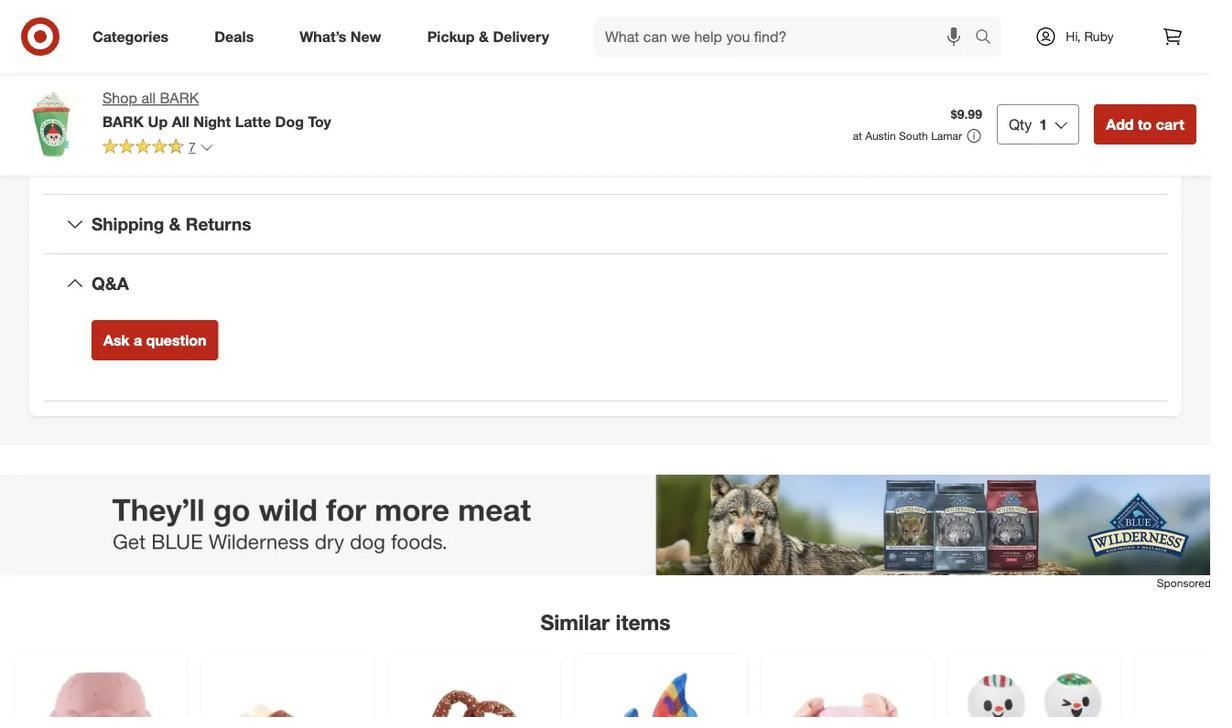 Task type: describe. For each thing, give the bounding box(es) containing it.
south
[[899, 129, 928, 143]]

pickup & delivery
[[427, 28, 549, 45]]

items
[[616, 610, 671, 636]]

advertisement region
[[0, 475, 1211, 576]]

all
[[172, 112, 189, 130]]

add to cart button
[[1094, 104, 1197, 145]]

pickup
[[427, 28, 475, 45]]

returns
[[186, 214, 251, 235]]

& for shipping
[[169, 214, 181, 235]]

at austin south lamar
[[853, 129, 962, 143]]

qty
[[1009, 115, 1032, 133]]

what's new link
[[284, 16, 404, 57]]

& for pickup
[[479, 28, 489, 45]]

q&a button
[[44, 255, 1167, 313]]

at
[[853, 129, 862, 143]]

categories link
[[77, 16, 192, 57]]

a
[[134, 331, 142, 349]]

add to cart
[[1106, 115, 1185, 133]]

bark paula's pretzel dog toy image
[[399, 665, 549, 718]]

hi,
[[1066, 28, 1081, 44]]

new
[[351, 28, 381, 45]]

search
[[967, 29, 1011, 47]]

what's new
[[300, 28, 381, 45]]

latte
[[235, 112, 271, 130]]

shipping & returns button
[[44, 195, 1167, 254]]

ask a question button
[[92, 320, 218, 361]]

bark betta betty dog toy image
[[586, 665, 736, 718]]

cart
[[1156, 115, 1185, 133]]

to
[[1138, 115, 1152, 133]]

hi, ruby
[[1066, 28, 1114, 44]]

categories
[[92, 28, 169, 45]]

7
[[189, 139, 196, 155]]

shop
[[103, 89, 137, 107]]

search button
[[967, 16, 1011, 60]]

ask
[[103, 331, 130, 349]]

add
[[1106, 115, 1134, 133]]

dog
[[275, 112, 304, 130]]

image of bark up all night latte dog toy image
[[15, 88, 88, 161]]

1 vertical spatial bark
[[103, 112, 144, 130]]



Task type: locate. For each thing, give the bounding box(es) containing it.
& right pickup
[[479, 28, 489, 45]]

0 horizontal spatial &
[[169, 214, 181, 235]]

& inside dropdown button
[[169, 214, 181, 235]]

austin
[[865, 129, 896, 143]]

shop all bark bark up all night latte dog toy
[[103, 89, 331, 130]]

shipping
[[92, 214, 164, 235]]

lamar
[[931, 129, 962, 143]]

sponsored
[[1157, 577, 1211, 591]]

What can we help you find? suggestions appear below search field
[[594, 16, 980, 57]]

what's
[[300, 28, 346, 45]]

1 horizontal spatial &
[[479, 28, 489, 45]]

&
[[479, 28, 489, 45], [169, 214, 181, 235]]

bark
[[160, 89, 199, 107], [103, 112, 144, 130]]

bark down shop
[[103, 112, 144, 130]]

this
[[595, 21, 632, 47]]

1 vertical spatial &
[[169, 214, 181, 235]]

bark super chewer i-squeak cone ice cream dog toy image
[[26, 665, 176, 718]]

1 horizontal spatial bark
[[160, 89, 199, 107]]

7 link
[[103, 138, 214, 159]]

bark snow ballers dog toy image
[[960, 665, 1110, 718]]

item
[[638, 21, 682, 47]]

0 vertical spatial bark
[[160, 89, 199, 107]]

similar
[[541, 610, 610, 636]]

0 vertical spatial &
[[479, 28, 489, 45]]

& left returns
[[169, 214, 181, 235]]

q&a
[[92, 273, 129, 294]]

bark muddy maude dog toy image
[[773, 665, 923, 718]]

about this item
[[530, 21, 682, 47]]

about
[[530, 21, 590, 47]]

up
[[148, 112, 168, 130]]

ask a question
[[103, 331, 206, 349]]

deals link
[[199, 16, 277, 57]]

similar items region
[[0, 475, 1211, 718]]

night
[[194, 112, 231, 130]]

ruby
[[1085, 28, 1114, 44]]

bark super chewer wreck of ribs dog toy image
[[212, 665, 363, 718]]

delivery
[[493, 28, 549, 45]]

qty 1
[[1009, 115, 1048, 133]]

pickup & delivery link
[[412, 16, 572, 57]]

similar items
[[541, 610, 671, 636]]

toy
[[308, 112, 331, 130]]

$9.99
[[951, 106, 982, 122]]

all
[[141, 89, 156, 107]]

0 horizontal spatial bark
[[103, 112, 144, 130]]

1
[[1039, 115, 1048, 133]]

bark up all
[[160, 89, 199, 107]]

shipping & returns
[[92, 214, 251, 235]]

deals
[[214, 28, 254, 45]]

question
[[146, 331, 206, 349]]



Task type: vqa. For each thing, say whether or not it's contained in the screenshot.
"All"
yes



